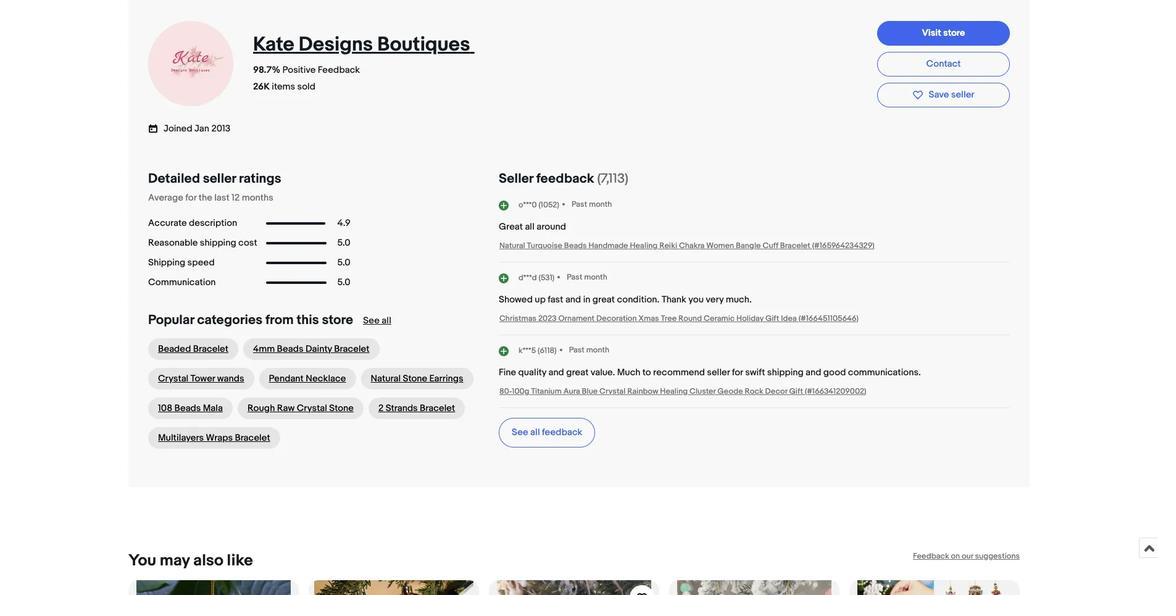 Task type: describe. For each thing, give the bounding box(es) containing it.
80-
[[500, 386, 512, 396]]

(#166341209002)
[[805, 386, 867, 396]]

bangle
[[736, 241, 761, 251]]

2 strands bracelet
[[379, 403, 455, 414]]

decoration
[[597, 314, 637, 323]]

to
[[643, 367, 652, 378]]

80-100g titanium aura blue crystal rainbow healing cluster geode rock decor gift (#166341209002)
[[500, 386, 867, 396]]

up
[[535, 294, 546, 306]]

2
[[379, 403, 384, 414]]

natural turquoise beads handmade healing reiki chakra women bangle cuff bracelet (#165964234329)
[[500, 241, 875, 251]]

2 strands bracelet link
[[369, 398, 465, 419]]

sold
[[297, 81, 316, 93]]

save
[[929, 89, 950, 101]]

mala
[[203, 403, 223, 414]]

beaded
[[158, 343, 191, 355]]

the
[[199, 192, 212, 204]]

4.9
[[338, 218, 351, 229]]

tree
[[661, 314, 677, 323]]

reasonable shipping cost
[[148, 237, 257, 249]]

fine quality and great value.  much to recommend seller for swift shipping and good communications.
[[499, 367, 922, 378]]

1 horizontal spatial stone
[[403, 373, 428, 385]]

average
[[148, 192, 183, 204]]

d***d (531)
[[519, 273, 555, 283]]

beads for 108 beads mala
[[175, 403, 201, 414]]

natural stone earrings
[[371, 373, 464, 385]]

1 vertical spatial feedback
[[542, 427, 583, 438]]

all for see all
[[382, 315, 392, 327]]

fine
[[499, 367, 517, 378]]

bracelet inside "link"
[[193, 343, 229, 355]]

1 vertical spatial store
[[322, 312, 353, 328]]

decor
[[766, 386, 788, 396]]

good
[[824, 367, 847, 378]]

see all link
[[363, 315, 392, 327]]

aura
[[564, 386, 581, 396]]

see all
[[363, 315, 392, 327]]

popular
[[148, 312, 194, 328]]

chakra
[[680, 241, 705, 251]]

(531)
[[539, 273, 555, 283]]

seller feedback (7,113)
[[499, 171, 629, 187]]

geode
[[718, 386, 744, 396]]

26k
[[253, 81, 270, 93]]

detailed
[[148, 171, 200, 187]]

on
[[952, 551, 961, 561]]

2 horizontal spatial and
[[806, 367, 822, 378]]

seller
[[499, 171, 534, 187]]

condition.
[[617, 294, 660, 306]]

feedback inside the 98.7% positive feedback 26k items sold
[[318, 64, 360, 76]]

handmade
[[589, 241, 629, 251]]

save seller
[[929, 89, 975, 101]]

natural stone earrings link
[[361, 368, 474, 390]]

wraps
[[206, 432, 233, 444]]

you may also like
[[128, 551, 253, 571]]

rainbow
[[628, 386, 659, 396]]

communications.
[[849, 367, 922, 378]]

great all around
[[499, 221, 566, 233]]

0 horizontal spatial great
[[567, 367, 589, 378]]

0 vertical spatial for
[[185, 192, 197, 204]]

(6118)
[[538, 346, 557, 356]]

visit
[[923, 27, 942, 39]]

1 horizontal spatial and
[[566, 294, 582, 306]]

cluster
[[690, 386, 716, 396]]

dainty
[[306, 343, 332, 355]]

crystal tower wands link
[[148, 368, 254, 390]]

rough raw crystal stone
[[248, 403, 354, 414]]

very
[[706, 294, 724, 306]]

(7,113)
[[598, 171, 629, 187]]

k***5
[[519, 346, 536, 356]]

description
[[189, 218, 237, 229]]

2 horizontal spatial beads
[[565, 241, 587, 251]]

98.7%
[[253, 64, 281, 76]]

multilayers wraps bracelet link
[[148, 427, 280, 449]]

blue
[[582, 386, 598, 396]]

crystal tower wands
[[158, 373, 244, 385]]

cost
[[238, 237, 257, 249]]

see all feedback link
[[499, 418, 596, 448]]

popular categories from this store
[[148, 312, 353, 328]]

feedback on our suggestions link
[[914, 551, 1021, 561]]

recommend
[[654, 367, 705, 378]]

past for and
[[569, 346, 585, 355]]

kate designs boutiques image
[[148, 20, 234, 107]]

reasonable
[[148, 237, 198, 249]]

1 vertical spatial stone
[[329, 403, 354, 414]]

crystal inside crystal tower wands link
[[158, 373, 189, 385]]

fast
[[548, 294, 564, 306]]

bracelet down rough
[[235, 432, 270, 444]]

kate designs boutiques link
[[253, 33, 475, 57]]

4mm
[[253, 343, 275, 355]]

bracelet right dainty
[[334, 343, 370, 355]]

1 horizontal spatial for
[[732, 367, 744, 378]]

2013
[[212, 123, 231, 135]]

months
[[242, 192, 274, 204]]

tower
[[191, 373, 215, 385]]

d***d
[[519, 273, 537, 283]]

past month for around
[[572, 200, 612, 210]]

5.0 for shipping
[[338, 237, 351, 249]]

pendant necklace
[[269, 373, 346, 385]]

seller for save
[[952, 89, 975, 101]]

3 5.0 from the top
[[338, 277, 351, 289]]

beads for 4mm beads dainty bracelet
[[277, 343, 304, 355]]

month for around
[[589, 200, 612, 210]]

(#165964234329)
[[813, 241, 875, 251]]

4mm beads dainty bracelet link
[[243, 338, 380, 360]]

value.
[[591, 367, 616, 378]]

around
[[537, 221, 566, 233]]

positive
[[283, 64, 316, 76]]

contact link
[[878, 52, 1011, 77]]

see for see all
[[363, 315, 380, 327]]



Task type: vqa. For each thing, say whether or not it's contained in the screenshot.


Task type: locate. For each thing, give the bounding box(es) containing it.
12
[[232, 192, 240, 204]]

0 vertical spatial great
[[593, 294, 615, 306]]

past right (6118) on the bottom left of page
[[569, 346, 585, 355]]

feedback
[[318, 64, 360, 76], [914, 551, 950, 561]]

1 vertical spatial for
[[732, 367, 744, 378]]

may
[[160, 551, 190, 571]]

categories
[[197, 312, 263, 328]]

see for see all feedback
[[512, 427, 529, 438]]

rough
[[248, 403, 275, 414]]

1 vertical spatial month
[[585, 273, 608, 283]]

strands
[[386, 403, 418, 414]]

much.
[[726, 294, 752, 306]]

shipping
[[148, 257, 185, 269]]

1 vertical spatial past
[[567, 273, 583, 283]]

items
[[272, 81, 295, 93]]

(1052)
[[539, 200, 560, 210]]

0 horizontal spatial see
[[363, 315, 380, 327]]

seller up the "geode"
[[707, 367, 730, 378]]

crystal down value.
[[600, 386, 626, 396]]

past for fast
[[567, 273, 583, 283]]

1 horizontal spatial natural
[[500, 241, 526, 251]]

for left the
[[185, 192, 197, 204]]

0 horizontal spatial beads
[[175, 403, 201, 414]]

0 horizontal spatial crystal
[[158, 373, 189, 385]]

past month down the (7,113)
[[572, 200, 612, 210]]

(#166451105646)
[[799, 314, 859, 323]]

multilayers wraps bracelet
[[158, 432, 270, 444]]

natural for natural stone earrings
[[371, 373, 401, 385]]

multilayers
[[158, 432, 204, 444]]

past month up value.
[[569, 346, 610, 355]]

2023
[[539, 314, 557, 323]]

suggestions
[[976, 551, 1021, 561]]

1 vertical spatial natural
[[371, 373, 401, 385]]

thank
[[662, 294, 687, 306]]

quality
[[519, 367, 547, 378]]

2 vertical spatial beads
[[175, 403, 201, 414]]

designs
[[299, 33, 373, 57]]

0 vertical spatial store
[[944, 27, 966, 39]]

0 vertical spatial past month
[[572, 200, 612, 210]]

you
[[128, 551, 156, 571]]

seller inside button
[[952, 89, 975, 101]]

beads down around
[[565, 241, 587, 251]]

store right 'visit'
[[944, 27, 966, 39]]

bracelet down earrings
[[420, 403, 455, 414]]

ceramic
[[704, 314, 735, 323]]

gift left idea
[[766, 314, 780, 323]]

0 horizontal spatial feedback
[[318, 64, 360, 76]]

1 vertical spatial seller
[[203, 171, 236, 187]]

0 horizontal spatial for
[[185, 192, 197, 204]]

0 vertical spatial gift
[[766, 314, 780, 323]]

4mm beads dainty bracelet
[[253, 343, 370, 355]]

1 5.0 from the top
[[338, 237, 351, 249]]

month up value.
[[587, 346, 610, 355]]

stone
[[403, 373, 428, 385], [329, 403, 354, 414]]

seller right save
[[952, 89, 975, 101]]

0 vertical spatial healing
[[630, 241, 658, 251]]

showed up fast and in great condition. thank you very much.
[[499, 294, 752, 306]]

month for and
[[587, 346, 610, 355]]

5.0 for speed
[[338, 257, 351, 269]]

0 vertical spatial feedback
[[318, 64, 360, 76]]

100g
[[512, 386, 530, 396]]

seller
[[952, 89, 975, 101], [203, 171, 236, 187], [707, 367, 730, 378]]

pendant
[[269, 373, 304, 385]]

you
[[689, 294, 704, 306]]

1 vertical spatial crystal
[[600, 386, 626, 396]]

past right (531)
[[567, 273, 583, 283]]

crystal right raw
[[297, 403, 327, 414]]

beads
[[565, 241, 587, 251], [277, 343, 304, 355], [175, 403, 201, 414]]

all for see all feedback
[[531, 427, 540, 438]]

shipping down description
[[200, 237, 236, 249]]

detailed seller ratings
[[148, 171, 281, 187]]

women
[[707, 241, 735, 251]]

1 horizontal spatial beads
[[277, 343, 304, 355]]

past month for fast
[[567, 273, 608, 283]]

text__icon wrapper image
[[148, 122, 164, 134]]

1 horizontal spatial seller
[[707, 367, 730, 378]]

seller up last
[[203, 171, 236, 187]]

2 vertical spatial past month
[[569, 346, 610, 355]]

store right this
[[322, 312, 353, 328]]

2 vertical spatial all
[[531, 427, 540, 438]]

1 vertical spatial gift
[[790, 386, 804, 396]]

visit store link
[[878, 21, 1011, 46]]

2 5.0 from the top
[[338, 257, 351, 269]]

0 horizontal spatial and
[[549, 367, 565, 378]]

see
[[363, 315, 380, 327], [512, 427, 529, 438]]

0 horizontal spatial shipping
[[200, 237, 236, 249]]

stone down necklace
[[329, 403, 354, 414]]

kate designs boutiques
[[253, 33, 470, 57]]

1 vertical spatial all
[[382, 315, 392, 327]]

crystal inside rough raw crystal stone link
[[297, 403, 327, 414]]

past down seller feedback (7,113)
[[572, 200, 588, 210]]

bracelet up tower
[[193, 343, 229, 355]]

1 horizontal spatial great
[[593, 294, 615, 306]]

joined
[[164, 123, 193, 135]]

1 vertical spatial feedback
[[914, 551, 950, 561]]

1 horizontal spatial shipping
[[768, 367, 804, 378]]

ornament
[[559, 314, 595, 323]]

1 horizontal spatial feedback
[[914, 551, 950, 561]]

great right in at the right of the page
[[593, 294, 615, 306]]

contact
[[927, 58, 962, 70]]

much
[[618, 367, 641, 378]]

0 horizontal spatial store
[[322, 312, 353, 328]]

feedback up (1052)
[[537, 171, 595, 187]]

last
[[215, 192, 230, 204]]

feedback
[[537, 171, 595, 187], [542, 427, 583, 438]]

1 vertical spatial great
[[567, 367, 589, 378]]

2 horizontal spatial crystal
[[600, 386, 626, 396]]

natural down great
[[500, 241, 526, 251]]

month
[[589, 200, 612, 210], [585, 273, 608, 283], [587, 346, 610, 355]]

beaded bracelet link
[[148, 338, 238, 360]]

natural for natural turquoise beads handmade healing reiki chakra women bangle cuff bracelet (#165964234329)
[[500, 241, 526, 251]]

stone up 2 strands bracelet link
[[403, 373, 428, 385]]

0 horizontal spatial healing
[[630, 241, 658, 251]]

all
[[525, 221, 535, 233], [382, 315, 392, 327], [531, 427, 540, 438]]

speed
[[188, 257, 215, 269]]

past month for and
[[569, 346, 610, 355]]

0 vertical spatial month
[[589, 200, 612, 210]]

feedback down designs
[[318, 64, 360, 76]]

1 horizontal spatial see
[[512, 427, 529, 438]]

2 vertical spatial 5.0
[[338, 277, 351, 289]]

average for the last 12 months
[[148, 192, 274, 204]]

bracelet right the cuff
[[781, 241, 811, 251]]

feedback on our suggestions
[[914, 551, 1021, 561]]

seller for detailed
[[203, 171, 236, 187]]

and left in at the right of the page
[[566, 294, 582, 306]]

98.7% positive feedback 26k items sold
[[253, 64, 360, 93]]

month for fast
[[585, 273, 608, 283]]

2 vertical spatial month
[[587, 346, 610, 355]]

0 horizontal spatial natural
[[371, 373, 401, 385]]

feedback down the aura
[[542, 427, 583, 438]]

0 vertical spatial beads
[[565, 241, 587, 251]]

necklace
[[306, 373, 346, 385]]

108 beads mala link
[[148, 398, 233, 419]]

christmas
[[500, 314, 537, 323]]

0 horizontal spatial seller
[[203, 171, 236, 187]]

feedback left on
[[914, 551, 950, 561]]

0 vertical spatial feedback
[[537, 171, 595, 187]]

cuff
[[763, 241, 779, 251]]

2 vertical spatial past
[[569, 346, 585, 355]]

month up in at the right of the page
[[585, 273, 608, 283]]

past for around
[[572, 200, 588, 210]]

gift right decor
[[790, 386, 804, 396]]

0 vertical spatial natural
[[500, 241, 526, 251]]

1 vertical spatial beads
[[277, 343, 304, 355]]

0 vertical spatial stone
[[403, 373, 428, 385]]

1 horizontal spatial healing
[[661, 386, 688, 396]]

1 horizontal spatial crystal
[[297, 403, 327, 414]]

0 vertical spatial shipping
[[200, 237, 236, 249]]

shipping up decor
[[768, 367, 804, 378]]

our
[[963, 551, 974, 561]]

boutiques
[[378, 33, 470, 57]]

list
[[128, 571, 1030, 596]]

crystal left tower
[[158, 373, 189, 385]]

beaded bracelet
[[158, 343, 229, 355]]

past
[[572, 200, 588, 210], [567, 273, 583, 283], [569, 346, 585, 355]]

0 horizontal spatial gift
[[766, 314, 780, 323]]

0 vertical spatial 5.0
[[338, 237, 351, 249]]

and left good
[[806, 367, 822, 378]]

2 vertical spatial seller
[[707, 367, 730, 378]]

beads right 108
[[175, 403, 201, 414]]

0 vertical spatial past
[[572, 200, 588, 210]]

1 horizontal spatial store
[[944, 27, 966, 39]]

christmas 2023 ornament decoration xmas tree round ceramic holiday gift idea (#166451105646)
[[500, 314, 859, 323]]

turquoise
[[527, 241, 563, 251]]

0 vertical spatial crystal
[[158, 373, 189, 385]]

0 vertical spatial all
[[525, 221, 535, 233]]

round
[[679, 314, 702, 323]]

1 vertical spatial healing
[[661, 386, 688, 396]]

0 horizontal spatial stone
[[329, 403, 354, 414]]

1 horizontal spatial gift
[[790, 386, 804, 396]]

save seller button
[[878, 83, 1011, 108]]

0 vertical spatial seller
[[952, 89, 975, 101]]

in
[[584, 294, 591, 306]]

1 vertical spatial shipping
[[768, 367, 804, 378]]

great up the aura
[[567, 367, 589, 378]]

beads right 4mm on the left bottom of page
[[277, 343, 304, 355]]

2 vertical spatial crystal
[[297, 403, 327, 414]]

2 horizontal spatial seller
[[952, 89, 975, 101]]

bracelet
[[781, 241, 811, 251], [193, 343, 229, 355], [334, 343, 370, 355], [420, 403, 455, 414], [235, 432, 270, 444]]

0 vertical spatial see
[[363, 315, 380, 327]]

1 vertical spatial see
[[512, 427, 529, 438]]

and up titanium
[[549, 367, 565, 378]]

past month
[[572, 200, 612, 210], [567, 273, 608, 283], [569, 346, 610, 355]]

accurate
[[148, 218, 187, 229]]

shipping
[[200, 237, 236, 249], [768, 367, 804, 378]]

1 vertical spatial 5.0
[[338, 257, 351, 269]]

healing left reiki
[[630, 241, 658, 251]]

visit store
[[923, 27, 966, 39]]

all for great all around
[[525, 221, 535, 233]]

month down the (7,113)
[[589, 200, 612, 210]]

past month up in at the right of the page
[[567, 273, 608, 283]]

like
[[227, 551, 253, 571]]

for left swift
[[732, 367, 744, 378]]

108
[[158, 403, 172, 414]]

80-100g titanium aura blue crystal rainbow healing cluster geode rock decor gift (#166341209002) link
[[500, 386, 867, 396]]

healing down recommend
[[661, 386, 688, 396]]

1 vertical spatial past month
[[567, 273, 608, 283]]

natural up 2
[[371, 373, 401, 385]]



